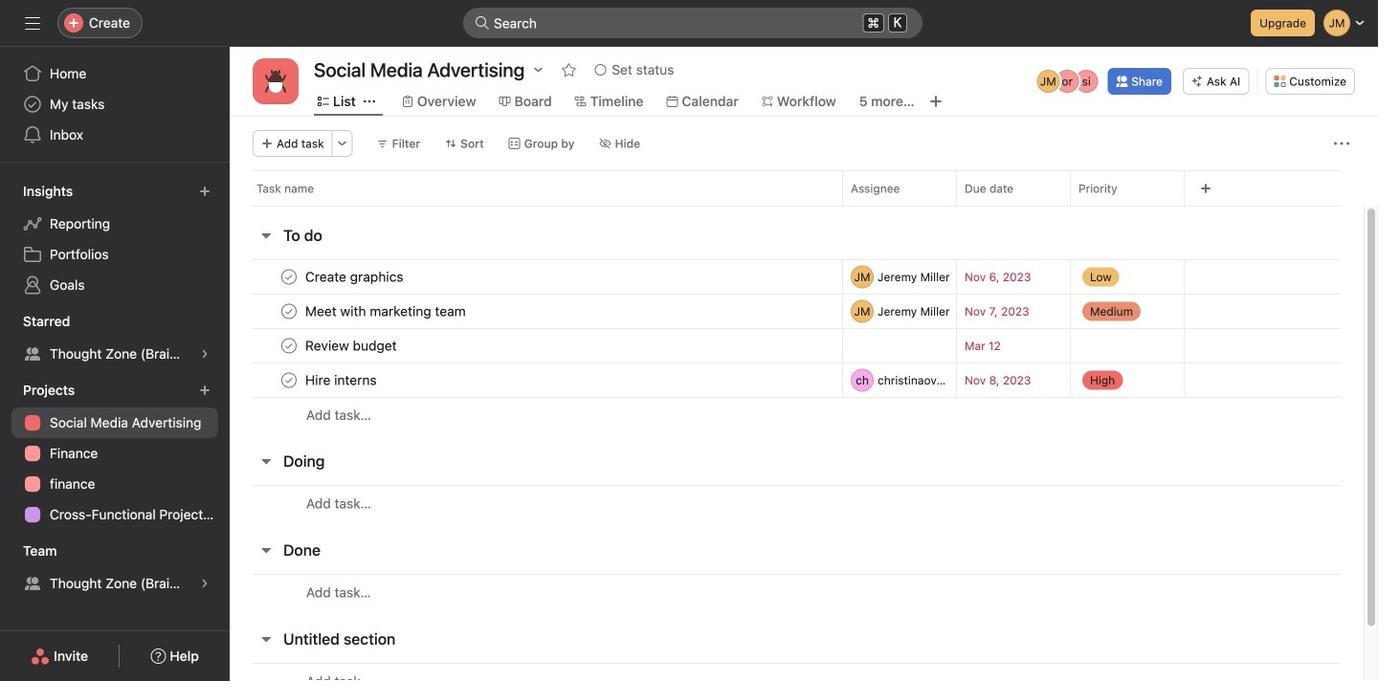 Task type: vqa. For each thing, say whether or not it's contained in the screenshot.
bottom See details, Thought Zone (Brainstorm Space) icon
no



Task type: locate. For each thing, give the bounding box(es) containing it.
review budget cell
[[230, 328, 843, 364]]

3 mark complete checkbox from the top
[[278, 369, 301, 392]]

mark complete checkbox for create graphics cell
[[278, 266, 301, 289]]

2 vertical spatial task name text field
[[302, 371, 383, 390]]

0 vertical spatial task name text field
[[302, 268, 409, 287]]

mark complete checkbox inside 'meet with marketing team' cell
[[278, 300, 301, 323]]

1 vertical spatial mark complete checkbox
[[278, 300, 301, 323]]

task name text field for mark complete checkbox inside create graphics cell
[[302, 268, 409, 287]]

mark complete image for create graphics cell
[[278, 266, 301, 289]]

task name text field inside create graphics cell
[[302, 268, 409, 287]]

1 collapse task list for this group image from the top
[[259, 228, 274, 243]]

mark complete image inside create graphics cell
[[278, 266, 301, 289]]

Search tasks, projects, and more text field
[[463, 8, 923, 38]]

0 vertical spatial mark complete checkbox
[[278, 266, 301, 289]]

task name text field inside hire interns cell
[[302, 371, 383, 390]]

row
[[230, 170, 1379, 206], [253, 205, 1342, 207], [230, 260, 1365, 295], [230, 294, 1365, 329], [230, 328, 1365, 364], [230, 363, 1365, 398], [230, 397, 1365, 433], [230, 486, 1365, 522], [230, 575, 1365, 611], [230, 664, 1365, 682]]

task name text field inside review budget cell
[[302, 337, 403, 356]]

1 task name text field from the top
[[302, 268, 409, 287]]

hide sidebar image
[[25, 15, 40, 31]]

4 collapse task list for this group image from the top
[[259, 632, 274, 647]]

2 mark complete checkbox from the top
[[278, 300, 301, 323]]

2 mark complete image from the top
[[278, 300, 301, 323]]

task name text field for mark complete checkbox in the hire interns cell
[[302, 371, 383, 390]]

1 mark complete checkbox from the top
[[278, 266, 301, 289]]

Task name text field
[[302, 268, 409, 287], [302, 337, 403, 356], [302, 371, 383, 390]]

mark complete image inside 'meet with marketing team' cell
[[278, 300, 301, 323]]

4 mark complete image from the top
[[278, 369, 301, 392]]

3 task name text field from the top
[[302, 371, 383, 390]]

see details, thought zone (brainstorm space) image
[[199, 578, 211, 590]]

mark complete checkbox inside hire interns cell
[[278, 369, 301, 392]]

1 vertical spatial task name text field
[[302, 337, 403, 356]]

hire interns cell
[[230, 363, 843, 398]]

new project or portfolio image
[[199, 385, 211, 396]]

mark complete checkbox inside create graphics cell
[[278, 266, 301, 289]]

mark complete image inside review budget cell
[[278, 335, 301, 358]]

Mark complete checkbox
[[278, 266, 301, 289], [278, 300, 301, 323], [278, 369, 301, 392]]

mark complete image for 'meet with marketing team' cell
[[278, 300, 301, 323]]

None field
[[463, 8, 923, 38]]

3 mark complete image from the top
[[278, 335, 301, 358]]

2 vertical spatial mark complete checkbox
[[278, 369, 301, 392]]

projects element
[[0, 373, 230, 534]]

starred element
[[0, 305, 230, 373]]

mark complete image inside hire interns cell
[[278, 369, 301, 392]]

1 mark complete image from the top
[[278, 266, 301, 289]]

Mark complete checkbox
[[278, 335, 301, 358]]

2 task name text field from the top
[[302, 337, 403, 356]]

mark complete image for review budget cell
[[278, 335, 301, 358]]

teams element
[[0, 534, 230, 603]]

mark complete image
[[278, 266, 301, 289], [278, 300, 301, 323], [278, 335, 301, 358], [278, 369, 301, 392]]

meet with marketing team cell
[[230, 294, 843, 329]]

add tab image
[[929, 94, 944, 109]]

insights element
[[0, 174, 230, 305]]

new insights image
[[199, 186, 211, 197]]

collapse task list for this group image
[[259, 228, 274, 243], [259, 454, 274, 469], [259, 543, 274, 558], [259, 632, 274, 647]]



Task type: describe. For each thing, give the bounding box(es) containing it.
add to starred image
[[561, 62, 577, 78]]

create graphics cell
[[230, 260, 843, 295]]

3 collapse task list for this group image from the top
[[259, 543, 274, 558]]

more actions image
[[1335, 136, 1350, 151]]

task name text field for mark complete option
[[302, 337, 403, 356]]

see details, thought zone (brainstorm space) image
[[199, 349, 211, 360]]

bug image
[[264, 70, 287, 93]]

prominent image
[[475, 15, 490, 31]]

add field image
[[1201, 183, 1212, 194]]

mark complete checkbox for 'meet with marketing team' cell
[[278, 300, 301, 323]]

Task name text field
[[302, 302, 472, 321]]

header to do tree grid
[[230, 260, 1365, 433]]

mark complete image for hire interns cell
[[278, 369, 301, 392]]

global element
[[0, 47, 230, 162]]

more actions image
[[337, 138, 348, 149]]

tab actions image
[[364, 96, 375, 107]]

mark complete checkbox for hire interns cell
[[278, 369, 301, 392]]

2 collapse task list for this group image from the top
[[259, 454, 274, 469]]



